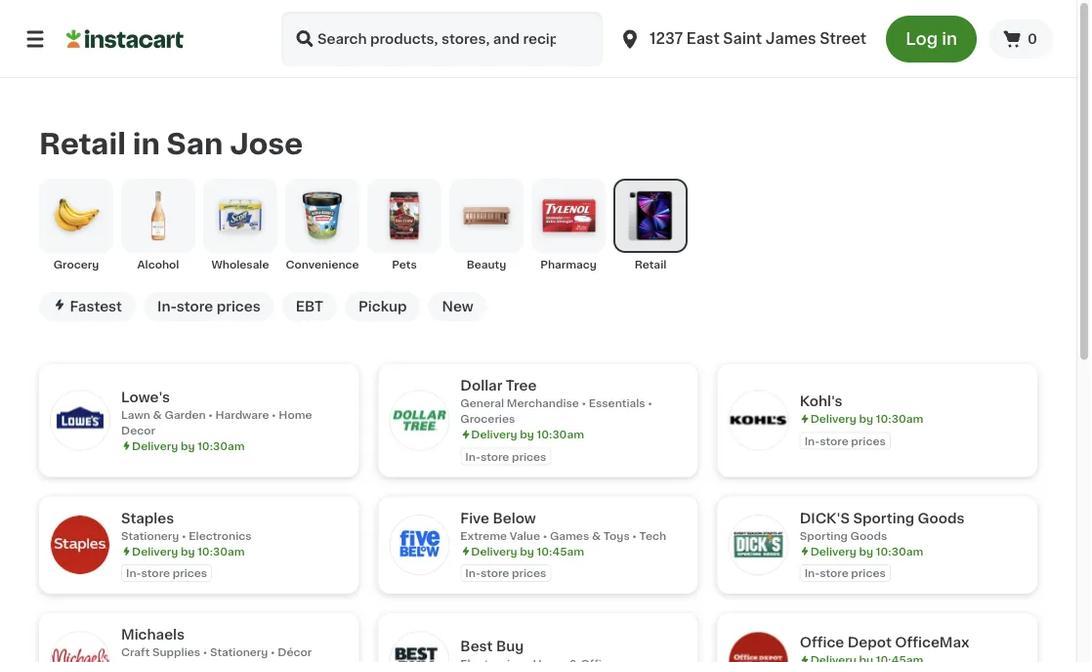 Task type: vqa. For each thing, say whether or not it's contained in the screenshot.


Task type: locate. For each thing, give the bounding box(es) containing it.
retail for retail
[[635, 259, 667, 270]]

dick's sporting goods sporting goods
[[800, 512, 965, 541]]

delivery down the extreme
[[471, 546, 518, 557]]

0 vertical spatial stationery
[[121, 531, 179, 541]]

craft
[[121, 647, 150, 658]]

1 vertical spatial &
[[592, 531, 601, 541]]

in-store prices for staples
[[126, 568, 207, 579]]

stationery left décor
[[210, 647, 268, 658]]

delivery by 10:30am down garden
[[132, 441, 245, 452]]

0 horizontal spatial sporting
[[800, 531, 848, 541]]

& left the toys
[[592, 531, 601, 541]]

1 horizontal spatial sporting
[[854, 512, 915, 525]]

0 horizontal spatial retail
[[39, 130, 126, 158]]

pharmacy
[[541, 259, 597, 270]]

in- down alcohol
[[157, 300, 177, 314]]

supplies
[[152, 647, 200, 658]]

Search field
[[281, 12, 603, 66]]

0 vertical spatial retail
[[39, 130, 126, 158]]

delivery down groceries
[[471, 429, 518, 440]]

prices
[[217, 300, 261, 314], [852, 436, 886, 447], [512, 451, 547, 462], [173, 568, 207, 579], [512, 568, 547, 579], [852, 568, 886, 579]]

store down groceries
[[481, 451, 510, 462]]

retail right pharmacy
[[635, 259, 667, 270]]

five
[[461, 512, 490, 525]]

store down kohl's on the bottom right of the page
[[820, 436, 849, 447]]

groceries
[[461, 414, 515, 425]]

in-store prices down staples stationery • electronics
[[126, 568, 207, 579]]

prices down dick's sporting goods sporting goods
[[852, 568, 886, 579]]

in-store prices for dick's
[[805, 568, 886, 579]]

below
[[493, 512, 536, 525]]

• inside staples stationery • electronics
[[182, 531, 186, 541]]

essentials
[[589, 398, 646, 409]]

prices for staples
[[173, 568, 207, 579]]

in-store prices down 'wholesale'
[[157, 300, 261, 314]]

staples stationery • electronics
[[121, 512, 252, 541]]

wholesale button
[[203, 179, 278, 273]]

pets
[[392, 259, 417, 270]]

retail
[[39, 130, 126, 158], [635, 259, 667, 270]]

delivery down decor
[[132, 441, 178, 452]]

1 vertical spatial stationery
[[210, 647, 268, 658]]

five below image
[[390, 516, 449, 575]]

office depot officemax link
[[718, 614, 1038, 663]]

delivery by 10:30am for dollar tree
[[471, 429, 584, 440]]

in- down dick's
[[805, 568, 820, 579]]

store down dick's
[[820, 568, 849, 579]]

in left san on the left
[[133, 130, 160, 158]]

•
[[582, 398, 587, 409], [648, 398, 653, 409], [208, 410, 213, 420], [272, 410, 276, 420], [182, 531, 186, 541], [543, 531, 548, 541], [633, 531, 637, 541], [203, 647, 208, 658], [271, 647, 275, 658]]

staples
[[121, 512, 174, 525]]

in-store prices down delivery by 10:45am
[[466, 568, 547, 579]]

0 vertical spatial sporting
[[854, 512, 915, 525]]

1 horizontal spatial goods
[[918, 512, 965, 525]]

0 horizontal spatial stationery
[[121, 531, 179, 541]]

office
[[800, 636, 845, 650]]

pets button
[[368, 179, 442, 273]]

prices down 'wholesale'
[[217, 300, 261, 314]]

1 vertical spatial goods
[[851, 531, 888, 541]]

grocery button
[[39, 179, 113, 273]]

in
[[942, 31, 958, 47], [133, 130, 160, 158]]

0 vertical spatial in
[[942, 31, 958, 47]]

store down the extreme
[[481, 568, 510, 579]]

games
[[550, 531, 590, 541]]

store for staples
[[141, 568, 170, 579]]

in- down groceries
[[466, 451, 481, 462]]

pickup
[[359, 300, 407, 314]]

retail up grocery button on the top of the page
[[39, 130, 126, 158]]

in-store prices inside "button"
[[157, 300, 261, 314]]

1 horizontal spatial in
[[942, 31, 958, 47]]

delivery by 10:30am
[[811, 414, 924, 425], [471, 429, 584, 440], [132, 441, 245, 452], [132, 546, 245, 557], [811, 546, 924, 557]]

in-store prices for dollar
[[466, 451, 547, 462]]

by
[[860, 414, 874, 425], [520, 429, 534, 440], [181, 441, 195, 452], [181, 546, 195, 557], [520, 546, 534, 557], [860, 546, 874, 557]]

jose
[[230, 130, 303, 158]]

• right essentials
[[648, 398, 653, 409]]

lowe's image
[[51, 392, 109, 450]]

stationery down "staples"
[[121, 531, 179, 541]]

store down alcohol
[[177, 300, 213, 314]]

in- down the extreme
[[466, 568, 481, 579]]

dick's
[[800, 512, 850, 525]]

in for retail
[[133, 130, 160, 158]]

lowe's lawn & garden • hardware • home decor
[[121, 391, 312, 436]]

log
[[906, 31, 938, 47]]

tree
[[506, 379, 537, 393]]

delivery by 10:30am down staples stationery • electronics
[[132, 546, 245, 557]]

street
[[820, 32, 867, 46]]

in right "log"
[[942, 31, 958, 47]]

1 vertical spatial in
[[133, 130, 160, 158]]

stationery
[[121, 531, 179, 541], [210, 647, 268, 658]]

& inside five below extreme value • games & toys • tech
[[592, 531, 601, 541]]

log in button
[[887, 16, 977, 63]]

in inside main content
[[133, 130, 160, 158]]

delivery by 10:30am down dick's sporting goods sporting goods
[[811, 546, 924, 557]]

hardware
[[216, 410, 269, 420]]

delivery for lowe's
[[132, 441, 178, 452]]

• left electronics
[[182, 531, 186, 541]]

convenience button
[[285, 179, 360, 273]]

by for dick's sporting goods
[[860, 546, 874, 557]]

prices for five below
[[512, 568, 547, 579]]

in-
[[157, 300, 177, 314], [805, 436, 820, 447], [466, 451, 481, 462], [126, 568, 141, 579], [466, 568, 481, 579], [805, 568, 820, 579]]

in- down "staples"
[[126, 568, 141, 579]]

in for log
[[942, 31, 958, 47]]

1237 east saint james street
[[650, 32, 867, 46]]

0 horizontal spatial &
[[153, 410, 162, 420]]

in-store prices
[[157, 300, 261, 314], [805, 436, 886, 447], [466, 451, 547, 462], [126, 568, 207, 579], [466, 568, 547, 579], [805, 568, 886, 579]]

0 horizontal spatial in
[[133, 130, 160, 158]]

retail inside retail button
[[635, 259, 667, 270]]

store down "staples"
[[141, 568, 170, 579]]

1237 east saint james street button
[[619, 12, 867, 66]]

store
[[177, 300, 213, 314], [820, 436, 849, 447], [481, 451, 510, 462], [141, 568, 170, 579], [481, 568, 510, 579], [820, 568, 849, 579]]

& down lowe's
[[153, 410, 162, 420]]

buy
[[496, 640, 524, 654]]

sporting
[[854, 512, 915, 525], [800, 531, 848, 541]]

delivery for dollar tree
[[471, 429, 518, 440]]

None search field
[[281, 12, 603, 66]]

0 vertical spatial goods
[[918, 512, 965, 525]]

delivery down "staples"
[[132, 546, 178, 557]]

in-store prices down dick's
[[805, 568, 886, 579]]

• right the toys
[[633, 531, 637, 541]]

prices down merchandise
[[512, 451, 547, 462]]

• right garden
[[208, 410, 213, 420]]

beauty button
[[450, 179, 524, 273]]

delivery
[[811, 414, 857, 425], [471, 429, 518, 440], [132, 441, 178, 452], [132, 546, 178, 557], [471, 546, 518, 557], [811, 546, 857, 557]]

general
[[461, 398, 504, 409]]

• left décor
[[271, 647, 275, 658]]

store inside "button"
[[177, 300, 213, 314]]

10:30am
[[877, 414, 924, 425], [537, 429, 584, 440], [198, 441, 245, 452], [198, 546, 245, 557], [877, 546, 924, 557]]

best buy link
[[379, 614, 699, 663]]

delivery by 10:30am for dick's sporting goods
[[811, 546, 924, 557]]

saint
[[724, 32, 762, 46]]

sporting down dick's
[[800, 531, 848, 541]]

• left essentials
[[582, 398, 587, 409]]

prices down delivery by 10:45am
[[512, 568, 547, 579]]

1 horizontal spatial retail
[[635, 259, 667, 270]]

ebt button
[[282, 292, 337, 321]]

store for five
[[481, 568, 510, 579]]

1 vertical spatial sporting
[[800, 531, 848, 541]]

• right "value"
[[543, 531, 548, 541]]

1 horizontal spatial &
[[592, 531, 601, 541]]

in inside button
[[942, 31, 958, 47]]

michaels craft supplies • stationery • décor
[[121, 628, 312, 658]]

goods
[[918, 512, 965, 525], [851, 531, 888, 541]]

merchandise
[[507, 398, 579, 409]]

&
[[153, 410, 162, 420], [592, 531, 601, 541]]

delivery by 10:30am down kohl's on the bottom right of the page
[[811, 414, 924, 425]]

grocery
[[53, 259, 99, 270]]

prices down staples stationery • electronics
[[173, 568, 207, 579]]

value
[[510, 531, 540, 541]]

pickup button
[[345, 292, 421, 321]]

0 vertical spatial &
[[153, 410, 162, 420]]

in-store prices down groceries
[[466, 451, 547, 462]]

ebt
[[296, 300, 323, 314]]

1 vertical spatial retail
[[635, 259, 667, 270]]

delivery by 10:45am
[[471, 546, 585, 557]]

staples image
[[51, 516, 109, 575]]

delivery by 10:30am down merchandise
[[471, 429, 584, 440]]

1 horizontal spatial stationery
[[210, 647, 268, 658]]

delivery down dick's
[[811, 546, 857, 557]]

delivery down kohl's on the bottom right of the page
[[811, 414, 857, 425]]

sporting right dick's
[[854, 512, 915, 525]]

by for five below
[[520, 546, 534, 557]]



Task type: describe. For each thing, give the bounding box(es) containing it.
new
[[442, 300, 474, 314]]

in-store prices button
[[144, 292, 274, 321]]

pharmacy button
[[532, 179, 606, 273]]

dick's sporting goods image
[[730, 516, 788, 575]]

best buy
[[461, 640, 524, 654]]

alcohol button
[[121, 179, 195, 273]]

garden
[[165, 410, 206, 420]]

depot
[[848, 636, 892, 650]]

retail in san jose main content
[[0, 78, 1077, 663]]

delivery for staples
[[132, 546, 178, 557]]

east
[[687, 32, 720, 46]]

fastest
[[70, 300, 122, 314]]

in- for five below
[[466, 568, 481, 579]]

san
[[167, 130, 223, 158]]

in-store prices for five
[[466, 568, 547, 579]]

in- for staples
[[126, 568, 141, 579]]

in- inside "button"
[[157, 300, 177, 314]]

in- for dick's sporting goods
[[805, 568, 820, 579]]

by for dollar tree
[[520, 429, 534, 440]]

stationery inside michaels craft supplies • stationery • décor
[[210, 647, 268, 658]]

0 horizontal spatial goods
[[851, 531, 888, 541]]

retail for retail in san jose
[[39, 130, 126, 158]]

0
[[1028, 32, 1038, 46]]

10:30am for dick's sporting goods
[[877, 546, 924, 557]]

lowe's
[[121, 391, 170, 404]]

retail button
[[614, 179, 688, 273]]

michaels
[[121, 628, 185, 642]]

by for staples
[[181, 546, 195, 557]]

prices inside "button"
[[217, 300, 261, 314]]

0 button
[[989, 20, 1054, 59]]

electronics
[[189, 531, 252, 541]]

kohl's
[[800, 395, 843, 408]]

tech
[[640, 531, 667, 541]]

instacart logo image
[[66, 27, 184, 51]]

store for dick's
[[820, 568, 849, 579]]

stationery inside staples stationery • electronics
[[121, 531, 179, 541]]

in- down kohl's on the bottom right of the page
[[805, 436, 820, 447]]

james
[[766, 32, 817, 46]]

lawn
[[121, 410, 150, 420]]

convenience
[[286, 259, 359, 270]]

in- for dollar tree
[[466, 451, 481, 462]]

new button
[[429, 292, 487, 321]]

office depot officemax
[[800, 636, 970, 650]]

beauty
[[467, 259, 507, 270]]

wholesale
[[212, 259, 269, 270]]

extreme
[[461, 531, 507, 541]]

prices for dick's sporting goods
[[852, 568, 886, 579]]

decor
[[121, 425, 155, 436]]

10:30am for dollar tree
[[537, 429, 584, 440]]

10:30am for lowe's
[[198, 441, 245, 452]]

in-store prices down kohl's on the bottom right of the page
[[805, 436, 886, 447]]

delivery by 10:30am for lowe's
[[132, 441, 245, 452]]

toys
[[604, 531, 630, 541]]

• left home
[[272, 410, 276, 420]]

10:30am for staples
[[198, 546, 245, 557]]

10:45am
[[537, 546, 585, 557]]

delivery for five below
[[471, 546, 518, 557]]

prices up dick's sporting goods sporting goods
[[852, 436, 886, 447]]

dollar tree general merchandise • essentials • groceries
[[461, 379, 653, 425]]

prices for dollar tree
[[512, 451, 547, 462]]

dollar tree image
[[390, 392, 449, 450]]

five below extreme value • games & toys • tech
[[461, 512, 667, 541]]

décor
[[278, 647, 312, 658]]

delivery by 10:30am for staples
[[132, 546, 245, 557]]

store for dollar
[[481, 451, 510, 462]]

fastest button
[[39, 292, 136, 321]]

1237 east saint james street button
[[611, 12, 875, 66]]

home
[[279, 410, 312, 420]]

1237
[[650, 32, 683, 46]]

delivery for dick's sporting goods
[[811, 546, 857, 557]]

kohl's image
[[730, 392, 788, 450]]

by for lowe's
[[181, 441, 195, 452]]

dollar
[[461, 379, 503, 393]]

officemax
[[896, 636, 970, 650]]

• right supplies at the bottom of the page
[[203, 647, 208, 658]]

retail in san jose
[[39, 130, 303, 158]]

alcohol
[[137, 259, 179, 270]]

& inside lowe's lawn & garden • hardware • home decor
[[153, 410, 162, 420]]

log in
[[906, 31, 958, 47]]

best
[[461, 640, 493, 654]]



